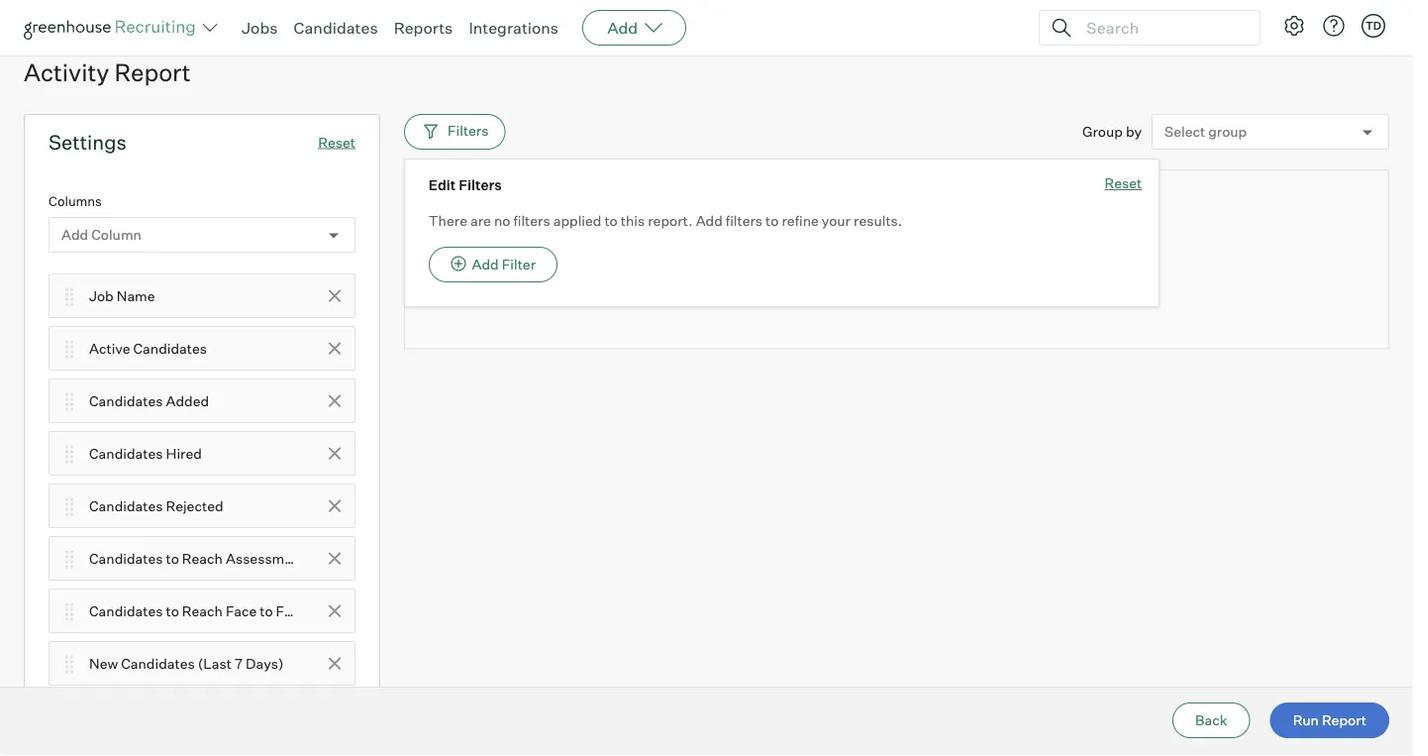 Task type: locate. For each thing, give the bounding box(es) containing it.
candidates
[[294, 18, 378, 38], [133, 340, 207, 357], [89, 392, 163, 409], [89, 445, 163, 462], [89, 497, 163, 514], [89, 550, 163, 567], [89, 602, 163, 619], [121, 655, 195, 672]]

candidates down candidates added
[[89, 445, 163, 462]]

configure image
[[1283, 14, 1307, 38]]

to
[[605, 212, 618, 230], [766, 212, 779, 230], [166, 550, 179, 567], [166, 602, 179, 619], [260, 602, 273, 619]]

1 vertical spatial report
[[1323, 711, 1367, 729]]

0 horizontal spatial face
[[226, 602, 257, 619]]

filters up are
[[459, 177, 502, 194]]

reach
[[182, 550, 223, 567], [182, 602, 223, 619]]

candidates down candidates rejected
[[89, 550, 163, 567]]

report inside button
[[1323, 711, 1367, 729]]

refine
[[782, 212, 819, 230]]

candidates right jobs
[[294, 18, 378, 38]]

1 horizontal spatial reset link
[[1105, 174, 1143, 195]]

jobs link
[[242, 18, 278, 38]]

1 horizontal spatial filters
[[726, 212, 763, 230]]

to down candidates rejected
[[166, 550, 179, 567]]

active
[[89, 340, 130, 357]]

0 vertical spatial reach
[[182, 550, 223, 567]]

no
[[494, 212, 511, 230]]

add inside button
[[472, 256, 499, 273]]

add for add filter
[[472, 256, 499, 273]]

0 vertical spatial reset
[[318, 133, 356, 151]]

filters
[[514, 212, 551, 230], [726, 212, 763, 230]]

1 reach from the top
[[182, 550, 223, 567]]

reach down rejected
[[182, 550, 223, 567]]

back button
[[1173, 703, 1251, 738]]

filters left refine
[[726, 212, 763, 230]]

job name
[[89, 287, 155, 304]]

report
[[114, 58, 191, 87], [1323, 711, 1367, 729]]

0 vertical spatial reset link
[[318, 133, 356, 151]]

candidates for candidates to reach face to face milestone
[[89, 602, 163, 619]]

by
[[1127, 123, 1142, 140]]

2 face from the left
[[276, 602, 307, 619]]

to left this
[[605, 212, 618, 230]]

1 filters from the left
[[514, 212, 551, 230]]

filters right no
[[514, 212, 551, 230]]

1 vertical spatial reset
[[1105, 175, 1143, 192]]

are
[[471, 212, 491, 230]]

candidates up new
[[89, 602, 163, 619]]

filters
[[448, 122, 489, 139], [459, 177, 502, 194]]

reset down by
[[1105, 175, 1143, 192]]

reach up (last
[[182, 602, 223, 619]]

reset link
[[318, 133, 356, 151], [1105, 174, 1143, 195]]

candidates rejected
[[89, 497, 223, 514]]

add button
[[583, 10, 687, 46]]

1 horizontal spatial reset
[[1105, 175, 1143, 192]]

new candidates (last 7 days)
[[89, 655, 284, 672]]

0 horizontal spatial filters
[[514, 212, 551, 230]]

0 horizontal spatial reset link
[[318, 133, 356, 151]]

reset link down by
[[1105, 174, 1143, 195]]

edit filters
[[429, 177, 502, 194]]

2 reach from the top
[[182, 602, 223, 619]]

1 vertical spatial reach
[[182, 602, 223, 619]]

candidates for candidates added
[[89, 392, 163, 409]]

reset link left filter image
[[318, 133, 356, 151]]

0 vertical spatial report
[[114, 58, 191, 87]]

activity report
[[24, 58, 191, 87]]

1 vertical spatial reset link
[[1105, 174, 1143, 195]]

Search text field
[[1082, 13, 1243, 42]]

td button
[[1362, 14, 1386, 38]]

assessment
[[226, 550, 306, 567]]

reach for face
[[182, 602, 223, 619]]

2 filters from the left
[[726, 212, 763, 230]]

0 horizontal spatial reset
[[318, 133, 356, 151]]

td button
[[1358, 10, 1390, 42]]

candidates down active
[[89, 392, 163, 409]]

face up 7
[[226, 602, 257, 619]]

to up new candidates (last 7 days)
[[166, 602, 179, 619]]

candidates added
[[89, 392, 209, 409]]

reset
[[318, 133, 356, 151], [1105, 175, 1143, 192]]

report down greenhouse recruiting image
[[114, 58, 191, 87]]

added
[[166, 392, 209, 409]]

columns
[[49, 193, 102, 209]]

reset for edit filters
[[1105, 175, 1143, 192]]

candidates to reach assessment milestone
[[89, 550, 372, 567]]

0 horizontal spatial report
[[114, 58, 191, 87]]

run report button
[[1271, 703, 1390, 738]]

candidates down candidates hired
[[89, 497, 163, 514]]

add
[[608, 18, 638, 38], [696, 212, 723, 230], [61, 226, 88, 244], [472, 256, 499, 273]]

group by
[[1083, 123, 1142, 140]]

1 horizontal spatial face
[[276, 602, 307, 619]]

applied
[[554, 212, 602, 230]]

add inside popup button
[[608, 18, 638, 38]]

face
[[226, 602, 257, 619], [276, 602, 307, 619]]

row group
[[404, 170, 1390, 349]]

report right run
[[1323, 711, 1367, 729]]

candidates hired
[[89, 445, 202, 462]]

reset link for settings
[[318, 133, 356, 151]]

1 vertical spatial filters
[[459, 177, 502, 194]]

to down assessment
[[260, 602, 273, 619]]

face down assessment
[[276, 602, 307, 619]]

hired
[[166, 445, 202, 462]]

milestone
[[309, 550, 372, 567], [310, 602, 374, 619]]

filters right filter image
[[448, 122, 489, 139]]

reset left filter image
[[318, 133, 356, 151]]

1 horizontal spatial report
[[1323, 711, 1367, 729]]

reset for settings
[[318, 133, 356, 151]]



Task type: describe. For each thing, give the bounding box(es) containing it.
candidates right new
[[121, 655, 195, 672]]

add for add column
[[61, 226, 88, 244]]

candidates up added
[[133, 340, 207, 357]]

edit
[[429, 177, 456, 194]]

name
[[117, 287, 155, 304]]

select
[[1165, 123, 1206, 141]]

filter
[[502, 256, 536, 273]]

rejected
[[166, 497, 223, 514]]

results.
[[854, 212, 903, 230]]

add filter
[[472, 256, 536, 273]]

select group
[[1165, 123, 1248, 141]]

report for activity report
[[114, 58, 191, 87]]

reports
[[394, 18, 453, 38]]

reset link for edit filters
[[1105, 174, 1143, 195]]

0 vertical spatial milestone
[[309, 550, 372, 567]]

add filter button
[[429, 247, 558, 283]]

candidates for candidates to reach assessment milestone
[[89, 550, 163, 567]]

candidates for candidates hired
[[89, 445, 163, 462]]

run
[[1294, 711, 1320, 729]]

(last
[[198, 655, 232, 672]]

new
[[89, 655, 118, 672]]

there
[[429, 212, 468, 230]]

1 vertical spatial milestone
[[310, 602, 374, 619]]

report.
[[648, 212, 693, 230]]

add for add
[[608, 18, 638, 38]]

reach for assessment
[[182, 550, 223, 567]]

settings
[[49, 130, 127, 155]]

candidates to reach face to face milestone
[[89, 602, 374, 619]]

integrations
[[469, 18, 559, 38]]

candidates link
[[294, 18, 378, 38]]

back
[[1196, 711, 1228, 729]]

integrations link
[[469, 18, 559, 38]]

to left refine
[[766, 212, 779, 230]]

group
[[1209, 123, 1248, 141]]

jobs
[[242, 18, 278, 38]]

days)
[[246, 655, 284, 672]]

1 face from the left
[[226, 602, 257, 619]]

td
[[1366, 19, 1382, 32]]

greenhouse recruiting image
[[24, 16, 202, 40]]

activity
[[24, 58, 109, 87]]

run report
[[1294, 711, 1367, 729]]

filter image
[[421, 122, 438, 139]]

job
[[89, 287, 114, 304]]

group
[[1083, 123, 1124, 140]]

this
[[621, 212, 645, 230]]

there are no filters applied to this report. add filters to refine your results.
[[429, 212, 903, 230]]

active candidates
[[89, 340, 207, 357]]

candidates for candidates
[[294, 18, 378, 38]]

reports link
[[394, 18, 453, 38]]

7
[[235, 655, 243, 672]]

add column
[[61, 226, 142, 244]]

your
[[822, 212, 851, 230]]

0 vertical spatial filters
[[448, 122, 489, 139]]

report for run report
[[1323, 711, 1367, 729]]

candidates for candidates rejected
[[89, 497, 163, 514]]

column
[[91, 226, 142, 244]]



Task type: vqa. For each thing, say whether or not it's contained in the screenshot.
'Filters' to the bottom
yes



